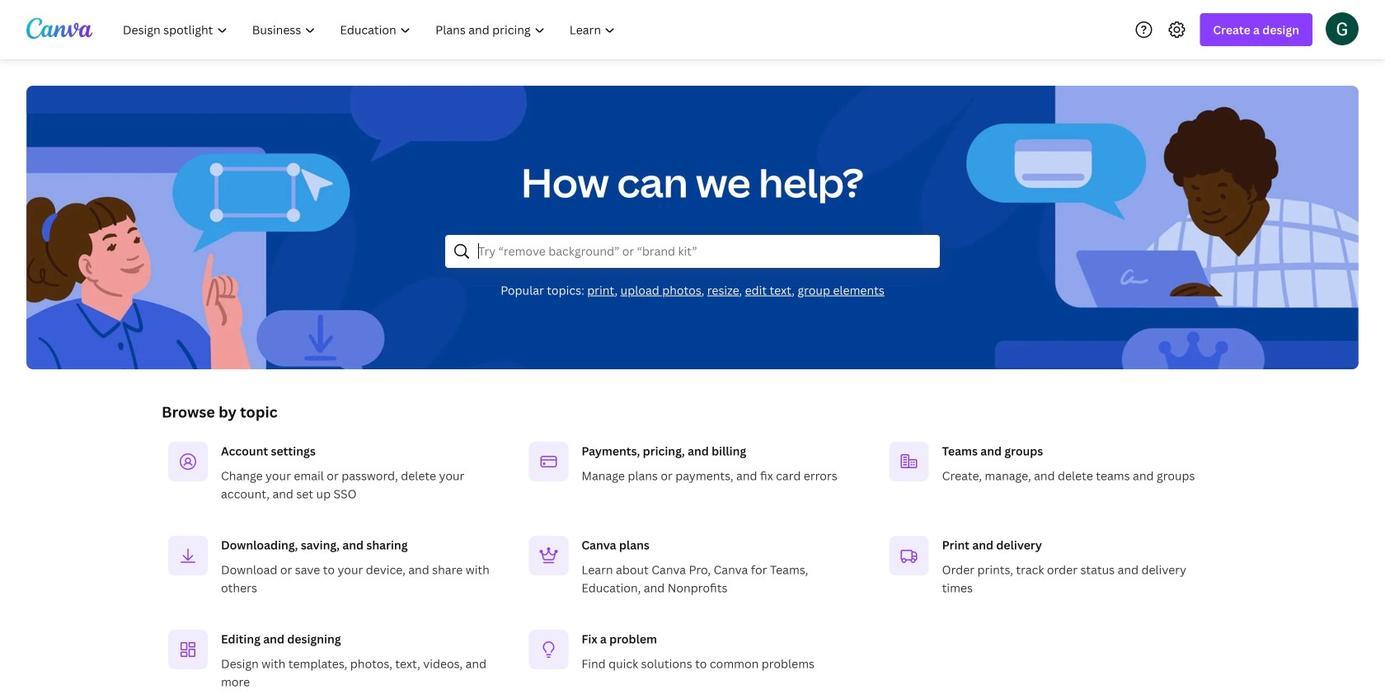 Task type: vqa. For each thing, say whether or not it's contained in the screenshot.
Try "Remove Background" Or "Brand Kit" search field on the top of page
yes



Task type: describe. For each thing, give the bounding box(es) containing it.
top level navigation element
[[112, 13, 629, 46]]

Try "remove background" or "brand kit" search field
[[478, 236, 929, 267]]



Task type: locate. For each thing, give the bounding box(es) containing it.
greg robinson image
[[1326, 12, 1359, 45]]



